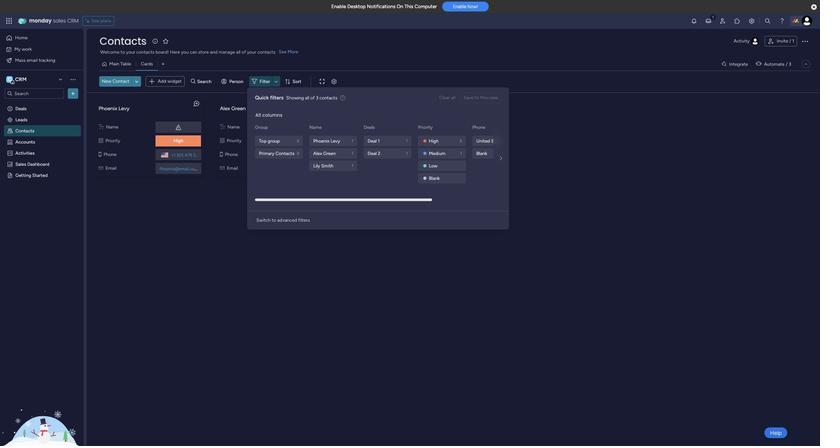 Task type: describe. For each thing, give the bounding box(es) containing it.
priority for madison@email.com
[[227, 138, 242, 144]]

computer
[[415, 4, 437, 10]]

add widget
[[158, 79, 182, 84]]

leilani@email.com link
[[403, 166, 441, 171]]

accounts
[[15, 139, 35, 145]]

add widget button
[[146, 76, 185, 87]]

all columns
[[256, 112, 283, 119]]

high inside priority group
[[429, 138, 439, 144]]

priority for leilani@email.com
[[349, 138, 363, 144]]

alex inside name 'group'
[[314, 151, 322, 156]]

can
[[190, 49, 197, 55]]

public dashboard image
[[7, 161, 13, 167]]

states
[[492, 138, 505, 144]]

and
[[210, 49, 218, 55]]

you
[[181, 49, 189, 55]]

priority for phoenix@email.com
[[106, 138, 120, 144]]

my
[[14, 46, 21, 52]]

getting
[[15, 173, 31, 178]]

leilani@email.com
[[404, 166, 439, 171]]

widget
[[168, 79, 182, 84]]

invite members image
[[720, 18, 727, 24]]

save
[[464, 95, 474, 101]]

apps image
[[735, 18, 741, 24]]

person button
[[219, 76, 248, 87]]

filter
[[260, 79, 270, 84]]

3 +1 from the left
[[414, 153, 419, 158]]

sales
[[15, 162, 26, 167]]

of inside welcome to your contacts board! here you can store and manage all of your contacts see more
[[242, 49, 246, 55]]

sales
[[53, 17, 66, 25]]

on
[[397, 4, 404, 10]]

1 horizontal spatial options image
[[802, 37, 810, 45]]

0499
[[315, 153, 325, 158]]

to for welcome
[[121, 49, 125, 55]]

phoenix@email.com link
[[158, 166, 200, 171]]

dapulse integrations image
[[722, 62, 727, 67]]

show board description image
[[151, 38, 159, 45]]

deals group
[[364, 136, 413, 159]]

invite / 1
[[778, 38, 795, 44]]

primary contacts 3
[[259, 151, 299, 156]]

deal for deal 1
[[368, 138, 377, 144]]

clear all button
[[437, 93, 458, 103]]

autopilot image
[[757, 60, 762, 68]]

clear all
[[440, 95, 456, 101]]

alex inside row group
[[220, 105, 230, 112]]

1 horizontal spatial contacts
[[100, 34, 147, 48]]

phoenix inside name 'group'
[[314, 138, 330, 144]]

5698
[[193, 153, 203, 158]]

2541
[[435, 153, 445, 158]]

lily
[[314, 163, 320, 169]]

help
[[771, 430, 783, 437]]

lottie animation element
[[0, 381, 84, 447]]

phone for phoenix@email.com
[[104, 152, 117, 157]]

main
[[109, 61, 119, 67]]

478
[[185, 153, 192, 158]]

table
[[120, 61, 131, 67]]

here
[[170, 49, 180, 55]]

1 your from the left
[[126, 49, 135, 55]]

enable for enable desktop notifications on this computer
[[332, 4, 346, 10]]

quick
[[255, 95, 269, 101]]

see plans button
[[83, 16, 114, 26]]

1 vertical spatial options image
[[70, 90, 76, 97]]

3 email from the left
[[349, 166, 360, 171]]

emails settings image
[[749, 18, 756, 24]]

563
[[427, 153, 434, 158]]

v2 email column image for phoenix levy
[[99, 166, 103, 171]]

getting started
[[15, 173, 48, 178]]

phone for madison@email.com
[[225, 152, 238, 157]]

united states
[[477, 138, 505, 144]]

green inside name 'group'
[[324, 151, 336, 156]]

medium inside priority group
[[429, 151, 446, 156]]

group
[[255, 125, 268, 130]]

this
[[481, 95, 488, 101]]

arrow down image
[[273, 78, 280, 86]]

0 horizontal spatial phoenix
[[99, 105, 117, 112]]

united
[[477, 138, 491, 144]]

help button
[[765, 428, 788, 439]]

angle down image
[[135, 79, 138, 84]]

automate
[[765, 61, 785, 67]]

Contacts field
[[98, 34, 148, 48]]

to for switch
[[272, 218, 276, 223]]

mass email tracking button
[[4, 55, 70, 66]]

invite
[[778, 38, 789, 44]]

sort button
[[282, 76, 306, 87]]

activities
[[15, 150, 35, 156]]

phone for leilani@email.com
[[347, 152, 360, 157]]

Search in workspace field
[[14, 90, 55, 97]]

0 horizontal spatial contacts
[[136, 49, 155, 55]]

switch to advanced filters
[[257, 218, 310, 223]]

325
[[177, 153, 184, 158]]

priority inside all columns dialog
[[418, 125, 433, 130]]

v2 mobile phone image
[[99, 152, 101, 157]]

v2 status outline image
[[220, 138, 225, 144]]

enable now! button
[[443, 2, 489, 12]]

deal 1
[[368, 138, 380, 144]]

lottie animation image
[[0, 381, 84, 447]]

notifications
[[367, 4, 396, 10]]

1 horizontal spatial crm
[[67, 17, 79, 25]]

columns
[[263, 112, 283, 119]]

save to this view
[[464, 95, 499, 101]]

person
[[230, 79, 244, 84]]

home button
[[4, 33, 70, 43]]

primary
[[259, 151, 275, 156]]

medium inside row group
[[413, 138, 430, 144]]

green inside row group
[[232, 105, 246, 112]]

home
[[15, 35, 28, 41]]

top group
[[259, 138, 280, 144]]

add view image
[[162, 62, 165, 67]]

leads
[[15, 117, 27, 123]]

board!
[[156, 49, 169, 55]]

workspace options image
[[70, 76, 76, 83]]

select product image
[[6, 18, 12, 24]]

+1 854 722 0499 link
[[290, 151, 325, 159]]

help image
[[780, 18, 786, 24]]

public board image
[[7, 172, 13, 179]]

see inside welcome to your contacts board! here you can store and manage all of your contacts see more
[[279, 49, 287, 55]]

mass
[[15, 58, 26, 63]]

1 inside priority group
[[461, 151, 462, 156]]

312
[[420, 153, 426, 158]]

722
[[307, 153, 314, 158]]

started
[[32, 173, 48, 178]]

to for save
[[475, 95, 480, 101]]

clear
[[440, 95, 450, 101]]

activity button
[[732, 36, 763, 47]]

blank inside priority group
[[429, 176, 440, 181]]

+1 312 563 2541 link
[[411, 151, 445, 159]]

0 horizontal spatial deals
[[15, 106, 27, 111]]

madison@email.com
[[281, 166, 321, 171]]

desktop
[[348, 4, 366, 10]]

+1 312 563 2541
[[414, 153, 445, 158]]

group
[[268, 138, 280, 144]]



Task type: locate. For each thing, give the bounding box(es) containing it.
1 horizontal spatial enable
[[453, 4, 467, 9]]

group group
[[255, 136, 304, 159]]

christina overa image
[[803, 16, 813, 26]]

3 left 722
[[297, 151, 299, 156]]

save to this view button
[[461, 93, 502, 103]]

priority group
[[418, 136, 468, 184]]

phoenix@email.com
[[160, 166, 198, 171]]

0 vertical spatial green
[[232, 105, 246, 112]]

dapulse text column image
[[220, 124, 225, 130]]

0 horizontal spatial of
[[242, 49, 246, 55]]

see left plans
[[91, 18, 99, 24]]

activity
[[734, 38, 750, 44]]

of right the showing
[[311, 95, 315, 101]]

filters inside button
[[299, 218, 310, 223]]

to right switch
[[272, 218, 276, 223]]

+1 325 478 5698
[[171, 153, 203, 158]]

v2 email column image down v2 mobile phone icon on the top left
[[220, 166, 225, 171]]

name up 0499
[[310, 125, 322, 130]]

2 horizontal spatial email
[[349, 166, 360, 171]]

high for phoenix levy
[[174, 138, 183, 144]]

0 vertical spatial deals
[[15, 106, 27, 111]]

workspace image
[[6, 76, 13, 83]]

smith
[[322, 163, 334, 169]]

1 horizontal spatial contacts
[[258, 49, 276, 55]]

cards button
[[136, 59, 158, 69]]

store
[[198, 49, 209, 55]]

integrate
[[730, 61, 749, 67]]

name right dapulse text column image
[[106, 124, 118, 130]]

2 your from the left
[[247, 49, 256, 55]]

to inside button
[[475, 95, 480, 101]]

1 vertical spatial deals
[[364, 125, 375, 130]]

alex green inside row group
[[220, 105, 246, 112]]

2 email from the left
[[227, 166, 238, 171]]

phone right v2 mobile phone image
[[104, 152, 117, 157]]

your
[[126, 49, 135, 55], [247, 49, 256, 55]]

top
[[259, 138, 267, 144]]

1 horizontal spatial green
[[324, 151, 336, 156]]

medium
[[413, 138, 430, 144], [429, 151, 446, 156]]

blank down united
[[477, 151, 488, 156]]

plans
[[100, 18, 111, 24]]

0 horizontal spatial all
[[236, 49, 241, 55]]

1 email from the left
[[106, 166, 117, 171]]

1 horizontal spatial high
[[295, 138, 305, 144]]

see plans
[[91, 18, 111, 24]]

email
[[106, 166, 117, 171], [227, 166, 238, 171], [349, 166, 360, 171]]

/ inside button
[[790, 38, 792, 44]]

of
[[242, 49, 246, 55], [311, 95, 315, 101]]

0 horizontal spatial email
[[106, 166, 117, 171]]

+1 left 854
[[293, 153, 297, 158]]

1 horizontal spatial v2 email column image
[[220, 166, 225, 171]]

see left the more
[[279, 49, 287, 55]]

options image
[[802, 37, 810, 45], [70, 90, 76, 97]]

0 horizontal spatial your
[[126, 49, 135, 55]]

blank inside phone group
[[477, 151, 488, 156]]

1 vertical spatial see
[[279, 49, 287, 55]]

1 horizontal spatial +1
[[293, 153, 297, 158]]

switch
[[257, 218, 271, 223]]

dashboard
[[27, 162, 49, 167]]

phone left deal 2
[[347, 152, 360, 157]]

to inside welcome to your contacts board! here you can store and manage all of your contacts see more
[[121, 49, 125, 55]]

1 horizontal spatial 2
[[460, 139, 462, 144]]

1 horizontal spatial alex green
[[314, 151, 336, 156]]

1 vertical spatial levy
[[331, 138, 341, 144]]

options image down the workspace options icon
[[70, 90, 76, 97]]

new contact button
[[99, 76, 132, 87]]

2 v2 email column image from the left
[[220, 166, 225, 171]]

alex green up dapulse text column icon
[[220, 105, 246, 112]]

phoenix levy up 0499
[[314, 138, 341, 144]]

2 horizontal spatial all
[[451, 95, 456, 101]]

crm
[[67, 17, 79, 25], [15, 76, 27, 83]]

v2 email column image for alex green
[[220, 166, 225, 171]]

1 horizontal spatial levy
[[331, 138, 341, 144]]

1 horizontal spatial email
[[227, 166, 238, 171]]

levy up smith
[[331, 138, 341, 144]]

new contact
[[102, 79, 129, 84]]

your right manage
[[247, 49, 256, 55]]

0 horizontal spatial alex
[[220, 105, 230, 112]]

+1 for levy
[[171, 153, 176, 158]]

email for alex
[[227, 166, 238, 171]]

of inside quick filters showing all of 3 contacts
[[311, 95, 315, 101]]

deals up the deal 1
[[364, 125, 375, 130]]

+1 left 325
[[171, 153, 176, 158]]

2 vertical spatial to
[[272, 218, 276, 223]]

3 v2 email column image from the left
[[342, 166, 346, 171]]

search everything image
[[765, 18, 772, 24]]

0 horizontal spatial filters
[[270, 95, 284, 101]]

0 vertical spatial deal
[[368, 138, 377, 144]]

deal 2
[[368, 151, 381, 156]]

v2 mobile phone image
[[220, 152, 223, 157]]

contacts
[[100, 34, 147, 48], [15, 128, 34, 134], [276, 151, 295, 156]]

1 v2 email column image from the left
[[99, 166, 103, 171]]

+1
[[171, 153, 176, 158], [293, 153, 297, 158], [414, 153, 419, 158]]

0 horizontal spatial high
[[174, 138, 183, 144]]

sales dashboard
[[15, 162, 49, 167]]

contacts left learn more image
[[320, 95, 338, 101]]

contacts up accounts
[[15, 128, 34, 134]]

2 +1 from the left
[[293, 153, 297, 158]]

monday
[[29, 17, 52, 25]]

0 vertical spatial see
[[91, 18, 99, 24]]

deal for deal 2
[[368, 151, 377, 156]]

3 right the automate
[[790, 61, 792, 67]]

0 vertical spatial 2
[[460, 139, 462, 144]]

phoenix levy up dapulse text column image
[[99, 105, 130, 112]]

levy inside row group
[[119, 105, 130, 112]]

2 horizontal spatial to
[[475, 95, 480, 101]]

automate / 3
[[765, 61, 792, 67]]

0 horizontal spatial name
[[106, 124, 118, 130]]

tracking
[[39, 58, 55, 63]]

1 horizontal spatial your
[[247, 49, 256, 55]]

deals up leads
[[15, 106, 27, 111]]

1 vertical spatial 2
[[378, 151, 381, 156]]

0 horizontal spatial levy
[[119, 105, 130, 112]]

/ right the automate
[[787, 61, 788, 67]]

alex green inside name 'group'
[[314, 151, 336, 156]]

1 horizontal spatial phoenix
[[314, 138, 330, 144]]

high up 854
[[295, 138, 305, 144]]

lily smith
[[314, 163, 334, 169]]

contacts up cards
[[136, 49, 155, 55]]

3
[[790, 61, 792, 67], [316, 95, 319, 101], [297, 139, 299, 144], [297, 151, 299, 156]]

1 horizontal spatial of
[[311, 95, 315, 101]]

invite / 1 button
[[765, 36, 798, 47]]

0 horizontal spatial green
[[232, 105, 246, 112]]

v2 search image
[[191, 78, 196, 85]]

deals inside all columns dialog
[[364, 125, 375, 130]]

levy
[[119, 105, 130, 112], [331, 138, 341, 144]]

all right the showing
[[305, 95, 310, 101]]

0 horizontal spatial blank
[[429, 176, 440, 181]]

2 left united
[[460, 139, 462, 144]]

1 horizontal spatial phoenix levy
[[314, 138, 341, 144]]

Search field
[[196, 77, 215, 86]]

blank down low
[[429, 176, 440, 181]]

3 right the showing
[[316, 95, 319, 101]]

high up the 563
[[429, 138, 439, 144]]

0 horizontal spatial contacts
[[15, 128, 34, 134]]

contacts left 854
[[276, 151, 295, 156]]

0 vertical spatial blank
[[477, 151, 488, 156]]

welcome to your contacts board! here you can store and manage all of your contacts see more
[[100, 49, 299, 55]]

1 vertical spatial medium
[[429, 151, 446, 156]]

add to favorites image
[[162, 38, 169, 44]]

name inside all columns dialog
[[310, 125, 322, 130]]

alex green up lily smith
[[314, 151, 336, 156]]

collapse board header image
[[804, 62, 809, 67]]

+1 left the 312
[[414, 153, 419, 158]]

1 vertical spatial contacts
[[15, 128, 34, 134]]

1 vertical spatial of
[[311, 95, 315, 101]]

0 vertical spatial contacts
[[100, 34, 147, 48]]

0 horizontal spatial alex green
[[220, 105, 246, 112]]

0 horizontal spatial /
[[787, 61, 788, 67]]

1 +1 from the left
[[171, 153, 176, 158]]

crm inside workspace selection element
[[15, 76, 27, 83]]

2 vertical spatial contacts
[[276, 151, 295, 156]]

name right dapulse text column icon
[[228, 124, 240, 130]]

0 horizontal spatial +1
[[171, 153, 176, 158]]

view
[[489, 95, 499, 101]]

2 horizontal spatial +1
[[414, 153, 419, 158]]

row group
[[89, 96, 818, 182]]

more
[[288, 49, 299, 55]]

list box containing deals
[[0, 102, 84, 270]]

2 horizontal spatial contacts
[[276, 151, 295, 156]]

to
[[121, 49, 125, 55], [475, 95, 480, 101], [272, 218, 276, 223]]

list box
[[0, 102, 84, 270]]

1 vertical spatial phoenix levy
[[314, 138, 341, 144]]

1 inside button
[[793, 38, 795, 44]]

contacts inside group group
[[276, 151, 295, 156]]

0 horizontal spatial to
[[121, 49, 125, 55]]

1 vertical spatial to
[[475, 95, 480, 101]]

levy down contact
[[119, 105, 130, 112]]

inbox image
[[706, 18, 712, 24]]

2 horizontal spatial high
[[429, 138, 439, 144]]

green up smith
[[324, 151, 336, 156]]

all
[[256, 112, 261, 119]]

filters right the 'quick'
[[270, 95, 284, 101]]

1 horizontal spatial name
[[228, 124, 240, 130]]

blank
[[477, 151, 488, 156], [429, 176, 440, 181]]

v2 email column image
[[99, 166, 103, 171], [220, 166, 225, 171], [342, 166, 346, 171]]

name for phoenix
[[106, 124, 118, 130]]

1 vertical spatial blank
[[429, 176, 440, 181]]

contacts left see more link
[[258, 49, 276, 55]]

1 vertical spatial alex
[[314, 151, 322, 156]]

enable left the now!
[[453, 4, 467, 9]]

1 image
[[711, 13, 717, 21]]

enable inside button
[[453, 4, 467, 9]]

options image right invite / 1
[[802, 37, 810, 45]]

all columns dialog
[[247, 87, 598, 230]]

2 deal from the top
[[368, 151, 377, 156]]

crm right the workspace icon
[[15, 76, 27, 83]]

all right manage
[[236, 49, 241, 55]]

1 vertical spatial filters
[[299, 218, 310, 223]]

see more link
[[278, 49, 299, 55]]

low
[[429, 163, 438, 169]]

your up table
[[126, 49, 135, 55]]

3 up 854
[[297, 139, 299, 144]]

mass email tracking
[[15, 58, 55, 63]]

c
[[8, 77, 11, 82]]

name for alex
[[228, 124, 240, 130]]

name group
[[310, 136, 359, 171]]

0 horizontal spatial see
[[91, 18, 99, 24]]

2 inside deals group
[[378, 151, 381, 156]]

2 inside priority group
[[460, 139, 462, 144]]

enable for enable now!
[[453, 4, 467, 9]]

filters
[[270, 95, 284, 101], [299, 218, 310, 223]]

to left this
[[475, 95, 480, 101]]

1 horizontal spatial see
[[279, 49, 287, 55]]

phone up united
[[473, 125, 486, 130]]

0 vertical spatial to
[[121, 49, 125, 55]]

0 vertical spatial crm
[[67, 17, 79, 25]]

alex up lily at left
[[314, 151, 322, 156]]

priority left the deal 1
[[349, 138, 363, 144]]

priority
[[418, 125, 433, 130], [106, 138, 120, 144], [227, 138, 242, 144], [349, 138, 363, 144]]

contact
[[113, 79, 129, 84]]

all inside quick filters showing all of 3 contacts
[[305, 95, 310, 101]]

of right manage
[[242, 49, 246, 55]]

1 horizontal spatial filters
[[299, 218, 310, 223]]

0 vertical spatial options image
[[802, 37, 810, 45]]

contacts inside list box
[[15, 128, 34, 134]]

all right clear on the right
[[451, 95, 456, 101]]

to inside button
[[272, 218, 276, 223]]

1 vertical spatial /
[[787, 61, 788, 67]]

1 horizontal spatial blank
[[477, 151, 488, 156]]

2
[[460, 139, 462, 144], [378, 151, 381, 156]]

2 down the deal 1
[[378, 151, 381, 156]]

1 horizontal spatial /
[[790, 38, 792, 44]]

1
[[793, 38, 795, 44], [378, 138, 380, 144], [352, 139, 354, 144], [406, 139, 408, 144], [352, 151, 354, 156], [406, 151, 408, 156], [461, 151, 462, 156], [352, 164, 354, 168]]

deal down the deal 1
[[368, 151, 377, 156]]

cards
[[141, 61, 153, 67]]

enable desktop notifications on this computer
[[332, 4, 437, 10]]

1 vertical spatial alex green
[[314, 151, 336, 156]]

0 horizontal spatial crm
[[15, 76, 27, 83]]

2 horizontal spatial contacts
[[320, 95, 338, 101]]

deals
[[15, 106, 27, 111], [364, 125, 375, 130]]

workspace selection element
[[6, 76, 28, 84]]

green down person
[[232, 105, 246, 112]]

contacts inside quick filters showing all of 3 contacts
[[320, 95, 338, 101]]

0 horizontal spatial phoenix levy
[[99, 105, 130, 112]]

now!
[[468, 4, 478, 9]]

0 vertical spatial medium
[[413, 138, 430, 144]]

1 deal from the top
[[368, 138, 377, 144]]

/ right invite
[[790, 38, 792, 44]]

high up 325
[[174, 138, 183, 144]]

green
[[232, 105, 246, 112], [324, 151, 336, 156]]

priority up +1 312 563 2541 link
[[418, 125, 433, 130]]

priority right v2 status outline icon
[[106, 138, 120, 144]]

phoenix levy
[[99, 105, 130, 112], [314, 138, 341, 144]]

0 vertical spatial alex
[[220, 105, 230, 112]]

1 horizontal spatial alex
[[314, 151, 322, 156]]

alex up dapulse text column icon
[[220, 105, 230, 112]]

priority right v2 status outline image
[[227, 138, 242, 144]]

dapulse text column image
[[99, 124, 104, 130]]

2 horizontal spatial v2 email column image
[[342, 166, 346, 171]]

2 horizontal spatial name
[[310, 125, 322, 130]]

work
[[22, 46, 32, 52]]

0 vertical spatial phoenix levy
[[99, 105, 130, 112]]

1 vertical spatial crm
[[15, 76, 27, 83]]

madison@email.com link
[[280, 166, 322, 171]]

854
[[298, 153, 306, 158]]

showing
[[287, 95, 304, 101]]

1 horizontal spatial deals
[[364, 125, 375, 130]]

v2 email column image down v2 mobile phone image
[[99, 166, 103, 171]]

crm right sales
[[67, 17, 79, 25]]

0 vertical spatial /
[[790, 38, 792, 44]]

phoenix levy inside name 'group'
[[314, 138, 341, 144]]

row group containing phoenix levy
[[89, 96, 818, 182]]

advanced
[[277, 218, 297, 223]]

0 vertical spatial alex green
[[220, 105, 246, 112]]

main table
[[109, 61, 131, 67]]

all inside welcome to your contacts board! here you can store and manage all of your contacts see more
[[236, 49, 241, 55]]

0 horizontal spatial enable
[[332, 4, 346, 10]]

monday sales crm
[[29, 17, 79, 25]]

0 horizontal spatial 2
[[378, 151, 381, 156]]

/ for 3
[[787, 61, 788, 67]]

to down contacts field
[[121, 49, 125, 55]]

v2 status outline image
[[99, 138, 103, 144]]

1 vertical spatial green
[[324, 151, 336, 156]]

1 horizontal spatial all
[[305, 95, 310, 101]]

option
[[0, 103, 84, 104]]

notifications image
[[691, 18, 698, 24]]

1 horizontal spatial to
[[272, 218, 276, 223]]

email for phoenix
[[106, 166, 117, 171]]

0 horizontal spatial options image
[[70, 90, 76, 97]]

0 vertical spatial levy
[[119, 105, 130, 112]]

phoenix up dapulse text column image
[[99, 105, 117, 112]]

phone group
[[473, 136, 522, 159]]

3 inside quick filters showing all of 3 contacts
[[316, 95, 319, 101]]

see inside button
[[91, 18, 99, 24]]

+1 for green
[[293, 153, 297, 158]]

0 vertical spatial of
[[242, 49, 246, 55]]

1 vertical spatial deal
[[368, 151, 377, 156]]

filters right the advanced
[[299, 218, 310, 223]]

phoenix up 0499
[[314, 138, 330, 144]]

3 inside "primary contacts 3"
[[297, 151, 299, 156]]

dapulse close image
[[812, 4, 818, 10]]

main table button
[[99, 59, 136, 69]]

high for alex green
[[295, 138, 305, 144]]

0 vertical spatial filters
[[270, 95, 284, 101]]

levy inside name 'group'
[[331, 138, 341, 144]]

deal up deal 2
[[368, 138, 377, 144]]

+1 325 478 5698 link
[[169, 151, 203, 159]]

sort
[[293, 79, 302, 84]]

phone right v2 mobile phone icon on the top left
[[225, 152, 238, 157]]

v2 email column image right smith
[[342, 166, 346, 171]]

my work
[[14, 46, 32, 52]]

contacts up welcome
[[100, 34, 147, 48]]

enable left desktop
[[332, 4, 346, 10]]

phone inside all columns dialog
[[473, 125, 486, 130]]

1 vertical spatial phoenix
[[314, 138, 330, 144]]

learn more image
[[340, 95, 346, 101]]

0 horizontal spatial v2 email column image
[[99, 166, 103, 171]]

/ for 1
[[790, 38, 792, 44]]

all inside "button"
[[451, 95, 456, 101]]

filter button
[[249, 76, 280, 87]]



Task type: vqa. For each thing, say whether or not it's contained in the screenshot.
Green's +1
yes



